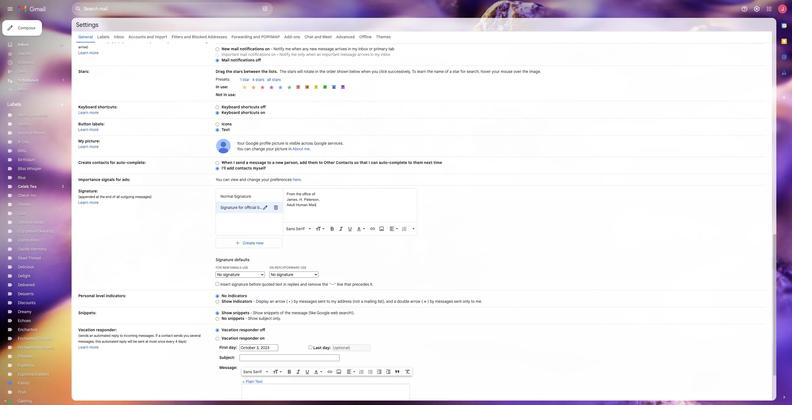 Task type: locate. For each thing, give the bounding box(es) containing it.
tab list
[[777, 18, 793, 386]]

0 horizontal spatial i
[[234, 160, 235, 165]]

when right "desktop"
[[171, 39, 179, 43]]

Vacation responder off radio
[[216, 329, 219, 333]]

0 horizontal spatial sans
[[243, 370, 252, 375]]

snippets for show snippets of the message (like google web search!).
[[233, 311, 250, 316]]

off for mail notifications off
[[256, 58, 261, 63]]

auto- up ads:
[[116, 160, 127, 165]]

for left official
[[239, 205, 244, 210]]

learn down my
[[78, 144, 89, 149]]

3 learn more link from the top
[[78, 127, 99, 132]]

indicators for no
[[228, 294, 247, 299]]

1 horizontal spatial sent
[[318, 299, 326, 304]]

for up signals
[[110, 160, 115, 165]]

1 horizontal spatial .
[[310, 147, 311, 152]]

Important mail notifications on radio
[[216, 53, 219, 57]]

numbered list ‪(⌘⇧7)‬ image
[[402, 226, 408, 232], [359, 370, 365, 375]]

1 horizontal spatial 1
[[240, 77, 242, 82]]

keyboard up button
[[78, 105, 97, 110]]

6 more from the top
[[90, 345, 99, 350]]

a right (not
[[361, 299, 363, 304]]

First day: text field
[[240, 345, 278, 352]]

sans
[[286, 227, 295, 232], [243, 370, 252, 375]]

None search field
[[72, 2, 273, 16]]

sans serif up « plain text
[[243, 370, 262, 375]]

keyboard for keyboard shortcuts: learn more
[[78, 105, 97, 110]]

0 vertical spatial serif
[[296, 227, 305, 232]]

of right end
[[112, 195, 116, 199]]

subject
[[259, 316, 272, 322]]

enchanted up 'ethereal' "link"
[[18, 346, 37, 351]]

general link
[[78, 34, 93, 39]]

no snippets - show subject only.
[[222, 316, 281, 322]]

at inside signature: (appended at the end of all outgoing messages) learn more
[[96, 195, 99, 199]]

1 vertical spatial no
[[222, 316, 227, 322]]

messages.
[[139, 334, 155, 338]]

more down labels: at the top of page
[[90, 127, 99, 132]]

days)
[[178, 340, 187, 344]]

4 down between
[[253, 77, 255, 82]]

me down the across
[[305, 147, 310, 152]]

"-
[[329, 282, 333, 287]]

2 aurora from the top
[[18, 131, 30, 136]]

2 no from the top
[[222, 316, 227, 322]]

labels
[[97, 34, 109, 39], [7, 102, 21, 107]]

labels left 'popup'
[[97, 34, 109, 39]]

vacation inside 'vacation responder: (sends an automated reply to incoming messages. if a contact sends you several messages, this automated reply will be sent at most once every 4 days) learn more'
[[78, 328, 95, 333]]

of right name on the top right of the page
[[445, 69, 449, 74]]

shortcuts down keyboard shortcuts off
[[241, 110, 260, 115]]

picture image
[[216, 139, 232, 154]]

by right ›
[[294, 299, 298, 304]]

1 vertical spatial you
[[216, 177, 222, 182]]

other
[[324, 160, 335, 165]]

2 euphoria from the top
[[18, 372, 34, 377]]

0 vertical spatial me
[[286, 46, 291, 51]]

use down the 'defaults'
[[242, 266, 248, 270]]

Last day: text field
[[332, 345, 371, 352]]

- down the pop/imap
[[271, 46, 273, 51]]

0 horizontal spatial use
[[242, 266, 248, 270]]

5 learn from the top
[[78, 200, 89, 205]]

more inside 'vacation responder: (sends an automated reply to incoming messages. if a contact sends you several messages, this automated reply will be sent at most once every 4 days) learn more'
[[90, 345, 99, 350]]

1 responder from the top
[[239, 328, 259, 333]]

search,
[[467, 69, 480, 74]]

4 learn from the top
[[78, 144, 89, 149]]

sent
[[318, 299, 326, 304], [454, 299, 462, 304], [138, 340, 145, 344]]

1 no from the top
[[222, 294, 227, 299]]

more inside keyboard shortcuts: learn more
[[90, 110, 99, 115]]

responder
[[239, 328, 259, 333], [239, 336, 259, 341]]

about
[[293, 147, 304, 152]]

1 vertical spatial reply
[[119, 340, 127, 344]]

you inside your google profile picture is visible across google services. you can change your picture in about me .
[[237, 147, 243, 152]]

create inside button
[[243, 241, 255, 246]]

0 vertical spatial reply
[[111, 334, 119, 338]]

adult
[[287, 203, 295, 207]]

scheduled link
[[18, 78, 38, 83]]

sends
[[174, 334, 183, 338]]

2 vertical spatial enchanted
[[18, 346, 37, 351]]

your down 'myself'
[[262, 177, 270, 182]]

Show indicators radio
[[216, 300, 219, 304]]

italic ‪(⌘i)‬ image
[[296, 370, 301, 375]]

1 vertical spatial mail
[[240, 52, 247, 57]]

office
[[302, 192, 311, 196]]

euphoria bubbles link
[[18, 372, 49, 377]]

2 ( from the left
[[422, 299, 423, 304]]

3 enchanted from the top
[[18, 346, 37, 351]]

2 vertical spatial my
[[331, 299, 337, 304]]

replies
[[288, 282, 299, 287]]

dead
[[18, 256, 27, 261]]

will inside 'vacation responder: (sends an automated reply to incoming messages. if a contact sends you several messages, this automated reply will be sent at most once every 4 days) learn more'
[[128, 340, 132, 344]]

change down profile
[[252, 147, 265, 152]]

0 horizontal spatial insert image image
[[336, 370, 342, 375]]

1 horizontal spatial day:
[[323, 346, 331, 351]]

learn inside keyboard shortcuts: learn more
[[78, 110, 89, 115]]

1 horizontal spatial )
[[428, 299, 429, 304]]

shown
[[337, 69, 349, 74]]

auto- right so
[[379, 160, 390, 165]]

bold ‪(⌘b)‬ image
[[330, 226, 335, 232]]

when inside (allows gmail to display popup notifications on your desktop when new email messages arrive) learn more
[[171, 39, 179, 43]]

insert image image for link ‪(⌘k)‬ icon
[[379, 226, 385, 232]]

only.
[[273, 316, 281, 322]]

1 vertical spatial shortcuts
[[241, 110, 260, 115]]

1 enchanted from the top
[[18, 328, 37, 333]]

only left me.
[[463, 299, 471, 304]]

preferences
[[271, 177, 292, 182]]

1 vertical spatial sans
[[243, 370, 252, 375]]

b-
[[18, 140, 22, 145]]

0 vertical spatial notify
[[274, 46, 285, 51]]

No indicators radio
[[216, 295, 219, 299]]

to inside (allows gmail to display popup notifications on your desktop when new email messages arrive) learn more
[[99, 39, 102, 43]]

show left subject
[[248, 316, 258, 322]]

crystalline dewdrop link
[[18, 229, 54, 234]]

2 learn from the top
[[78, 110, 89, 115]]

aurora for aurora link
[[18, 122, 30, 127]]

0 vertical spatial sans
[[286, 227, 295, 232]]

stars right the
[[288, 69, 296, 74]]

No snippets radio
[[216, 317, 219, 321]]

0 vertical spatial labels
[[97, 34, 109, 39]]

0 vertical spatial inbox link
[[114, 34, 124, 39]]

off down subject
[[260, 328, 265, 333]]

learn down "(appended"
[[78, 200, 89, 205]]

signature:
[[78, 189, 98, 194]]

dazzle for dazzle bliss
[[18, 238, 30, 243]]

to right gmail
[[99, 39, 102, 43]]

picture down is
[[275, 147, 288, 152]]

in
[[348, 46, 351, 51], [371, 52, 374, 57], [316, 69, 319, 74], [224, 92, 227, 97], [289, 147, 292, 152], [284, 282, 287, 287]]

emails
[[230, 266, 242, 270]]

1 horizontal spatial by
[[430, 299, 435, 304]]

all down lists. in the left of the page
[[267, 77, 271, 82]]

0 horizontal spatial sent
[[138, 340, 145, 344]]

1 vertical spatial arrives
[[358, 52, 370, 57]]

profile
[[260, 141, 271, 146]]

2 shortcuts from the top
[[241, 110, 260, 115]]

snippets:
[[78, 311, 96, 316]]

0 vertical spatial numbered list ‪(⌘⇧7)‬ image
[[402, 226, 408, 232]]

1 vertical spatial signature
[[221, 205, 238, 210]]

numbered list ‪(⌘⇧7)‬ image for bulleted list ‪(⌘⇧8)‬ icon in the bottom of the page
[[359, 370, 365, 375]]

in
[[216, 84, 219, 89]]

of for signature: (appended at the end of all outgoing messages) learn more
[[112, 195, 116, 199]]

your right hover on the right top of page
[[492, 69, 500, 74]]

accounts and import
[[129, 34, 167, 39]]

picture
[[272, 141, 285, 146], [275, 147, 288, 152]]

2 them from the left
[[413, 160, 423, 165]]

1 horizontal spatial (
[[422, 299, 423, 304]]

themes
[[376, 34, 391, 39]]

not
[[216, 92, 223, 97]]

create new
[[243, 241, 264, 246]]

signature
[[232, 282, 248, 287]]

more inside button labels: learn more
[[90, 127, 99, 132]]

1 horizontal spatial sans serif
[[286, 227, 305, 232]]

1 horizontal spatial that
[[360, 160, 368, 165]]

1 horizontal spatial arrow
[[411, 299, 421, 304]]

1 horizontal spatial labels
[[97, 34, 109, 39]]

incoming
[[124, 334, 138, 338]]

1 dazzle from the top
[[18, 238, 30, 243]]

forwarding and pop/imap link
[[232, 34, 280, 39]]

sans for sans serif option associated with bold ‪(⌘b)‬ image
[[286, 227, 295, 232]]

1 learn more link from the top
[[78, 50, 99, 55]]

your down profile
[[266, 147, 274, 152]]

reply down incoming on the bottom of the page
[[119, 340, 127, 344]]

0 vertical spatial an
[[317, 52, 321, 57]]

numbered list ‪(⌘⇧7)‬ image for the more formatting options image
[[402, 226, 408, 232]]

responder for off
[[239, 328, 259, 333]]

notify for notify me when any new message arrives in my inbox or primary tab
[[274, 46, 285, 51]]

labels navigation
[[0, 18, 72, 406]]

can down your
[[244, 147, 251, 152]]

2 dazzle from the top
[[18, 247, 30, 252]]

2 vertical spatial signature
[[216, 258, 234, 263]]

gmail image
[[18, 3, 48, 15]]

0 vertical spatial create
[[78, 160, 91, 165]]

2 arrow from the left
[[411, 299, 421, 304]]

dazzle up 'dead'
[[18, 247, 30, 252]]

1 vertical spatial aurora
[[18, 131, 30, 136]]

b-day
[[18, 140, 29, 145]]

notify for notify me only when an important message arrives in my inbox
[[280, 52, 290, 57]]

learn more link for (allows
[[78, 50, 99, 55]]

labels inside navigation
[[7, 102, 21, 107]]

normal signature
[[221, 194, 251, 199]]

sent
[[18, 69, 26, 74]]

0 vertical spatial off
[[256, 58, 261, 63]]

notifications inside (allows gmail to display popup notifications on your desktop when new email messages arrive) learn more
[[126, 39, 144, 43]]

ons
[[294, 34, 300, 39]]

enchanted
[[18, 328, 37, 333], [18, 337, 37, 342], [18, 346, 37, 351]]

sans serif for sans serif option associated with bold ‪(⌘b)‬ image
[[286, 227, 305, 232]]

of up only. at the left
[[280, 311, 284, 316]]

that right so
[[360, 160, 368, 165]]

1 vertical spatial inbox link
[[18, 42, 29, 47]]

0 horizontal spatial (
[[287, 299, 288, 304]]

settings
[[76, 21, 99, 28]]

the inside from the office of: james. h. peterson, adult human man
[[296, 192, 301, 196]]

to inside 'vacation responder: (sends an automated reply to incoming messages. if a contact sends you several messages, this automated reply will be sent at most once every 4 days) learn more'
[[120, 334, 123, 338]]

learn down button
[[78, 127, 89, 132]]

my for or
[[352, 46, 358, 51]]

0 vertical spatial can
[[244, 147, 251, 152]]

. inside your google profile picture is visible across google services. you can change your picture in about me .
[[310, 147, 311, 152]]

create for create new
[[243, 241, 255, 246]]

1 horizontal spatial sans serif option
[[285, 226, 308, 232]]

1
[[240, 77, 242, 82], [63, 78, 64, 83]]

services.
[[328, 141, 344, 146]]

learn more link for button
[[78, 127, 99, 132]]

dreamy
[[18, 310, 32, 315]]

insert image image
[[379, 226, 385, 232], [336, 370, 342, 375]]

3 learn from the top
[[78, 127, 89, 132]]

your google profile picture is visible across google services. you can change your picture in about me .
[[237, 141, 344, 152]]

day: right 'last'
[[323, 346, 331, 351]]

change down 'myself'
[[247, 177, 261, 182]]

2 more from the top
[[90, 110, 99, 115]]

my down advanced link
[[352, 46, 358, 51]]

off for keyboard shortcuts off
[[261, 105, 266, 110]]

enchanted for enchanted tranquil
[[18, 337, 37, 342]]

1 more from the top
[[90, 50, 99, 55]]

0 vertical spatial contacts
[[92, 160, 109, 165]]

2 learn more link from the top
[[78, 110, 99, 115]]

picture:
[[85, 139, 100, 144]]

1 vertical spatial euphoria
[[18, 372, 34, 377]]

once
[[158, 340, 165, 344]]

automated
[[94, 334, 111, 338], [102, 340, 118, 344]]

message left the (like
[[292, 311, 308, 316]]

on up lists. in the left of the page
[[271, 52, 276, 57]]

0 vertical spatial no
[[222, 294, 227, 299]]

1 euphoria from the top
[[18, 363, 34, 369]]

search mail image
[[73, 4, 83, 14]]

mail up "important"
[[231, 46, 239, 51]]

image.
[[530, 69, 542, 74]]

and right the view
[[240, 177, 246, 182]]

4 inside 'vacation responder: (sends an automated reply to incoming messages. if a contact sends you several messages, this automated reply will be sent at most once every 4 days) learn more'
[[176, 340, 177, 344]]

of:
[[312, 192, 316, 196]]

0 vertical spatial of
[[445, 69, 449, 74]]

enchanted down 'echoes' on the bottom left of the page
[[18, 328, 37, 333]]

1 horizontal spatial bliss
[[31, 238, 39, 243]]

tranquil
[[38, 337, 52, 342]]

quote ‪(⌘⇧9)‬ image
[[395, 370, 400, 375]]

fruit link
[[18, 390, 26, 395]]

indicators
[[228, 294, 247, 299], [233, 299, 252, 304]]

1 horizontal spatial can
[[244, 147, 251, 152]]

serif down the human
[[296, 227, 305, 232]]

inbox link
[[114, 34, 124, 39], [18, 42, 29, 47]]

2 enchanted from the top
[[18, 337, 37, 342]]

None checkbox
[[216, 283, 219, 286]]

check-
[[18, 193, 31, 198]]

formatting options toolbar down last day:
[[242, 368, 412, 376]]

0 vertical spatial responder
[[239, 328, 259, 333]]

1 vertical spatial responder
[[239, 336, 259, 341]]

web
[[331, 311, 338, 316]]

sans serif for sans serif option for bold ‪(⌘b)‬ icon
[[243, 370, 262, 375]]

enchanted for enchanted whispers
[[18, 346, 37, 351]]

an right display
[[270, 299, 274, 304]]

google right the across
[[314, 141, 327, 146]]

0 vertical spatial indicators
[[228, 294, 247, 299]]

0 horizontal spatial numbered list ‪(⌘⇧7)‬ image
[[359, 370, 365, 375]]

sans serif option
[[285, 226, 308, 232], [242, 370, 265, 375]]

advanced link
[[337, 34, 355, 39]]

important
[[222, 52, 239, 57]]

can inside your google profile picture is visible across google services. you can change your picture in about me .
[[244, 147, 251, 152]]

sans serif option up « plain text
[[242, 370, 265, 375]]

2 vertical spatial me
[[305, 147, 310, 152]]

bubbles
[[35, 372, 49, 377]]

1 vertical spatial only
[[463, 299, 471, 304]]

1 vertical spatial all
[[116, 195, 120, 199]]

no indicators
[[222, 294, 247, 299]]

labels heading
[[7, 102, 59, 107]]

0 horizontal spatial an
[[89, 334, 93, 338]]

link ‪(⌘k)‬ image
[[327, 370, 333, 375]]

star
[[453, 69, 460, 74], [243, 77, 250, 82]]

inbox down primary
[[381, 52, 391, 57]]

5 more from the top
[[90, 200, 99, 205]]

1 ) from the left
[[292, 299, 293, 304]]

3 more from the top
[[90, 127, 99, 132]]

every
[[166, 340, 175, 344]]

2 vertical spatial of
[[280, 311, 284, 316]]

0 horizontal spatial )
[[292, 299, 293, 304]]

learn more link down button
[[78, 127, 99, 132]]

0 horizontal spatial that
[[344, 282, 352, 287]]

i
[[234, 160, 235, 165], [369, 160, 370, 165]]

0 vertical spatial enchanted
[[18, 328, 37, 333]]

1 vertical spatial insert image image
[[336, 370, 342, 375]]

sent inside 'vacation responder: (sends an automated reply to incoming messages. if a contact sends you several messages, this automated reply will be sent at most once every 4 days) learn more'
[[138, 340, 145, 344]]

pop/imap
[[261, 34, 280, 39]]

i left 'send'
[[234, 160, 235, 165]]

0 vertical spatial sans serif option
[[285, 226, 308, 232]]

aurora for aurora ethereal
[[18, 131, 30, 136]]

underline ‪(⌘u)‬ image
[[305, 370, 310, 375]]

4 learn more link from the top
[[78, 144, 99, 149]]

0 horizontal spatial them
[[308, 160, 318, 165]]

all left "outgoing"
[[116, 195, 120, 199]]

1 vertical spatial of
[[112, 195, 116, 199]]

creative ideas link
[[18, 220, 43, 225]]

to left incoming on the bottom of the page
[[120, 334, 123, 338]]

1 horizontal spatial 4
[[253, 77, 255, 82]]

business
[[258, 205, 273, 210]]

1 horizontal spatial only
[[463, 299, 471, 304]]

inbox right display
[[114, 34, 124, 39]]

of inside signature: (appended at the end of all outgoing messages) learn more
[[112, 195, 116, 199]]

signature for for
[[221, 205, 238, 210]]

learn down "messages,"
[[78, 345, 89, 350]]

0 horizontal spatial labels
[[7, 102, 21, 107]]

inbox
[[359, 46, 368, 51], [381, 52, 391, 57]]

insert image image right link ‪(⌘k)‬ icon
[[379, 226, 385, 232]]

labels:
[[92, 122, 105, 127]]

only down any
[[298, 52, 305, 57]]

create for create contacts for auto-complete:
[[78, 160, 91, 165]]

.
[[310, 147, 311, 152], [301, 177, 302, 182]]

you
[[372, 69, 378, 74], [184, 334, 189, 338]]

Signature text field
[[287, 192, 415, 220]]

aurora ethereal link
[[18, 131, 46, 136]]

0 vertical spatial inbox
[[359, 46, 368, 51]]

Keyboard shortcuts on radio
[[216, 111, 219, 115]]

1 vertical spatial bliss
[[31, 238, 39, 243]]

in use:
[[216, 84, 228, 89]]

inbox left or
[[359, 46, 368, 51]]

sans serif option down adult
[[285, 226, 308, 232]]

on inside (allows gmail to display popup notifications on your desktop when new email messages arrive) learn more
[[145, 39, 149, 43]]

a right if
[[159, 334, 160, 338]]

1 vertical spatial serif
[[253, 370, 262, 375]]

learn down arrive)
[[78, 50, 89, 55]]

Last day: checkbox
[[309, 346, 313, 350]]

learn inside my picture: learn more
[[78, 144, 89, 149]]

new inside (allows gmail to display popup notifications on your desktop when new email messages arrive) learn more
[[180, 39, 186, 43]]

0 vertical spatial signature
[[234, 194, 251, 199]]

you down i'll add contacts myself radio
[[216, 177, 222, 182]]

4 more from the top
[[90, 144, 99, 149]]

1 vertical spatial inbox
[[381, 52, 391, 57]]

your inside your google profile picture is visible across google services. you can change your picture in about me .
[[266, 147, 274, 152]]

1 inside labels navigation
[[63, 78, 64, 83]]

keyboard inside keyboard shortcuts: learn more
[[78, 105, 97, 110]]

enchanted tranquil
[[18, 337, 52, 342]]

1 shortcuts from the top
[[241, 105, 260, 110]]

0 horizontal spatial arrow
[[275, 299, 286, 304]]

underline ‪(⌘u)‬ image
[[348, 227, 353, 232]]

discounts link
[[18, 301, 36, 306]]

1 arrow from the left
[[275, 299, 286, 304]]

and left the pop/imap
[[253, 34, 260, 39]]

serif up « plain text
[[253, 370, 262, 375]]

2 by from the left
[[430, 299, 435, 304]]

learn more link up button
[[78, 110, 99, 115]]

labels link
[[97, 34, 109, 39]]

inbox inside labels navigation
[[18, 42, 29, 47]]

0 horizontal spatial all
[[116, 195, 120, 199]]

me for when
[[286, 46, 291, 51]]

mail for important
[[240, 52, 247, 57]]

arrives up important
[[335, 46, 347, 51]]

1 horizontal spatial contacts
[[235, 166, 252, 171]]

1 horizontal spatial me
[[291, 52, 297, 57]]

signature down normal
[[221, 205, 238, 210]]

formatting options toolbar
[[285, 226, 417, 232], [242, 368, 412, 376]]

you down your
[[237, 147, 243, 152]]

learn inside button labels: learn more
[[78, 127, 89, 132]]

1 horizontal spatial mail
[[240, 52, 247, 57]]

responder:
[[96, 328, 117, 333]]

dazzle for dazzle harmony
[[18, 247, 30, 252]]

any
[[303, 46, 309, 51]]

signature up signature for official business
[[234, 194, 251, 199]]

1 horizontal spatial at
[[145, 340, 149, 344]]

1 for 1
[[63, 78, 64, 83]]

thread
[[28, 256, 41, 261]]

1 for 1 star 4 stars all stars
[[240, 77, 242, 82]]

vacation for vacation responder off
[[222, 328, 238, 333]]

1 vertical spatial change
[[247, 177, 261, 182]]

1 vertical spatial sans serif
[[243, 370, 262, 375]]

in down visible
[[289, 147, 292, 152]]

keyboard for keyboard shortcuts on
[[222, 110, 240, 115]]

your left "desktop"
[[150, 39, 157, 43]]

sans down adult
[[286, 227, 295, 232]]

learn more link down "(appended"
[[78, 200, 99, 205]]

6 learn from the top
[[78, 345, 89, 350]]

vacation right vacation responder off radio
[[222, 328, 238, 333]]

euphoria for euphoria link
[[18, 363, 34, 369]]

italic ‪(⌘i)‬ image
[[339, 226, 344, 232]]

2 horizontal spatial of
[[445, 69, 449, 74]]

0 horizontal spatial by
[[294, 299, 298, 304]]

remove formatting ‪(⌘\)‬ image
[[405, 370, 411, 375]]

an inside 'vacation responder: (sends an automated reply to incoming messages. if a contact sends you several messages, this automated reply will be sent at most once every 4 days) learn more'
[[89, 334, 93, 338]]

outgoing
[[121, 195, 134, 199]]

shortcuts for off
[[241, 105, 260, 110]]

1 them from the left
[[308, 160, 318, 165]]

) right ›
[[292, 299, 293, 304]]

arrive)
[[78, 45, 88, 49]]

2 responder from the top
[[239, 336, 259, 341]]

more down gmail
[[90, 50, 99, 55]]

day: right first
[[229, 346, 237, 351]]

learn up button
[[78, 110, 89, 115]]

show right show snippets option
[[222, 311, 232, 316]]

star down between
[[243, 77, 250, 82]]

1 learn from the top
[[78, 50, 89, 55]]

new
[[222, 46, 230, 51]]

0 vertical spatial formatting options toolbar
[[285, 226, 417, 232]]

learn inside (allows gmail to display popup notifications on your desktop when new email messages arrive) learn more
[[78, 50, 89, 55]]

vacation for vacation responder: (sends an automated reply to incoming messages. if a contact sends you several messages, this automated reply will be sent at most once every 4 days) learn more
[[78, 328, 95, 333]]

0 vertical spatial bliss
[[18, 166, 26, 172]]

automated down 'responder:' at left bottom
[[94, 334, 111, 338]]

0 vertical spatial at
[[96, 195, 99, 199]]

to down profile
[[267, 160, 271, 165]]

0 horizontal spatial of
[[112, 195, 116, 199]]

star left search,
[[453, 69, 460, 74]]

normal
[[221, 194, 233, 199]]

echoes
[[18, 319, 31, 324]]

signature
[[234, 194, 251, 199], [221, 205, 238, 210], [216, 258, 234, 263]]

more down this
[[90, 345, 99, 350]]

accounts and import link
[[129, 34, 167, 39]]

1 aurora from the top
[[18, 122, 30, 127]]



Task type: describe. For each thing, give the bounding box(es) containing it.
personal
[[78, 294, 95, 299]]

on down the pop/imap
[[265, 46, 270, 51]]

new
[[223, 266, 230, 270]]

me for only
[[291, 52, 297, 57]]

add-ons link
[[285, 34, 300, 39]]

1 auto- from the left
[[116, 160, 127, 165]]

blue
[[18, 175, 26, 180]]

show up no snippets - show subject only.
[[253, 311, 263, 316]]

the left order
[[320, 69, 326, 74]]

myself
[[253, 166, 266, 171]]

inbox for inbox link to the left
[[18, 42, 29, 47]]

stars down lists. in the left of the page
[[272, 77, 281, 82]]

1 vertical spatial star
[[243, 77, 250, 82]]

importance signals for ads:
[[78, 177, 130, 182]]

bulleted list ‪(⌘⇧8)‬ image
[[368, 370, 374, 375]]

keyboard shortcuts: learn more
[[78, 105, 117, 115]]

responder for on
[[239, 336, 259, 341]]

learn more link for my
[[78, 144, 99, 149]]

Vacation responder on radio
[[216, 337, 219, 341]]

1 vertical spatial formatting options toolbar
[[242, 368, 412, 376]]

signature for official business
[[221, 205, 273, 210]]

Mail notifications off radio
[[216, 58, 219, 63]]

chat and meet
[[305, 34, 332, 39]]

notifs
[[37, 113, 48, 118]]

for left ads:
[[116, 177, 121, 182]]

fruit
[[18, 390, 26, 395]]

compose button
[[2, 20, 42, 36]]

and left import
[[147, 34, 154, 39]]

delight
[[18, 274, 30, 279]]

desktop
[[158, 39, 170, 43]]

0 vertical spatial star
[[453, 69, 460, 74]]

0 vertical spatial 4
[[253, 77, 255, 82]]

in right text
[[284, 282, 287, 287]]

in right not
[[224, 92, 227, 97]]

more
[[18, 87, 27, 92]]

2 horizontal spatial sent
[[454, 299, 462, 304]]

sans serif option for bold ‪(⌘b)‬ icon
[[242, 370, 265, 375]]

no for no snippets - show subject only.
[[222, 316, 227, 322]]

Text radio
[[216, 128, 219, 132]]

quoted
[[262, 282, 275, 287]]

message up important
[[318, 46, 334, 51]]

the right drag
[[226, 69, 232, 74]]

snippets for show subject only.
[[228, 316, 244, 322]]

2 horizontal spatial messages
[[436, 299, 453, 304]]

a right name on the top right of the page
[[450, 69, 452, 74]]

euphoria for euphoria bubbles
[[18, 372, 34, 377]]

more inside signature: (appended at the end of all outgoing messages) learn more
[[90, 200, 99, 205]]

shortcuts for on
[[241, 110, 260, 115]]

stars down between
[[256, 77, 265, 82]]

below
[[350, 69, 360, 74]]

0 horizontal spatial you
[[216, 177, 222, 182]]

the inside signature: (appended at the end of all outgoing messages) learn more
[[100, 195, 105, 199]]

a inside 'vacation responder: (sends an automated reply to incoming messages. if a contact sends you several messages, this automated reply will be sent at most once every 4 days) learn more'
[[159, 334, 160, 338]]

chores link
[[18, 202, 31, 207]]

dead thread link
[[18, 256, 41, 261]]

bliss whisper link
[[18, 166, 42, 172]]

next
[[424, 160, 433, 165]]

1 vertical spatial ethereal
[[18, 355, 33, 360]]

97
[[60, 43, 64, 47]]

a left the person,
[[272, 160, 275, 165]]

about me link
[[293, 147, 310, 152]]

1 vertical spatial automated
[[102, 340, 118, 344]]

day: for last day:
[[323, 346, 331, 351]]

indent less ‪(⌘[)‬ image
[[377, 370, 383, 375]]

whisper
[[27, 166, 42, 172]]

When I send a message to a new person, add them to Other Contacts so that I can auto-complete to them next time radio
[[216, 161, 219, 165]]

on up first day: text box
[[260, 336, 265, 341]]

mail
[[222, 58, 230, 63]]

celeb tea link
[[18, 184, 37, 189]]

« plain text
[[243, 380, 263, 385]]

0 vertical spatial that
[[360, 160, 368, 165]]

show right show indicators radio
[[222, 299, 232, 304]]

me.
[[476, 299, 483, 304]]

1 use from the left
[[242, 266, 248, 270]]

text
[[222, 127, 230, 132]]

1 ( from the left
[[287, 299, 288, 304]]

several
[[190, 334, 201, 338]]

5 learn more link from the top
[[78, 200, 99, 205]]

0 horizontal spatial .
[[301, 177, 302, 182]]

google right your
[[246, 141, 259, 146]]

you inside 'vacation responder: (sends an automated reply to incoming messages. if a contact sends you several messages, this automated reply will be sent at most once every 4 days) learn more'
[[184, 334, 189, 338]]

first day:
[[219, 346, 237, 351]]

labels for labels link
[[97, 34, 109, 39]]

mouse
[[501, 69, 513, 74]]

i'll
[[222, 166, 226, 171]]

most
[[149, 340, 157, 344]]

drag the stars between the lists. the stars will rotate in the order shown below when you click successively. to learn the name of a star for search, hover your mouse over the image.
[[216, 69, 542, 74]]

on
[[270, 266, 274, 270]]

in down advanced
[[348, 46, 351, 51]]

(like
[[309, 311, 316, 316]]

message:
[[219, 366, 238, 371]]

0 horizontal spatial reply
[[111, 334, 119, 338]]

to left address
[[327, 299, 330, 304]]

my
[[78, 139, 84, 144]]

1 horizontal spatial you
[[372, 69, 378, 74]]

when left any
[[292, 46, 302, 51]]

to left me.
[[472, 299, 475, 304]]

keyboard shortcuts on
[[222, 110, 265, 115]]

messages,
[[78, 340, 95, 344]]

for
[[216, 266, 222, 270]]

0 vertical spatial ethereal
[[31, 131, 46, 136]]

and right filters
[[184, 34, 191, 39]]

2 i from the left
[[369, 160, 370, 165]]

discounts
[[18, 301, 36, 306]]

the
[[280, 69, 287, 74]]

add-
[[285, 34, 294, 39]]

message up 'myself'
[[249, 160, 266, 165]]

vacation for vacation responder on
[[222, 336, 238, 341]]

in right rotate
[[316, 69, 319, 74]]

1 by from the left
[[294, 299, 298, 304]]

the right 'over'
[[523, 69, 529, 74]]

and inside labels navigation
[[29, 113, 36, 118]]

my for (not
[[331, 299, 337, 304]]

your inside (allows gmail to display popup notifications on your desktop when new email messages arrive) learn more
[[150, 39, 157, 43]]

2 ) from the left
[[428, 299, 429, 304]]

when i send a message to a new person, add them to other contacts so that i can auto-complete to them next time
[[222, 160, 442, 165]]

echoes link
[[18, 319, 31, 324]]

serif for sans serif option associated with bold ‪(⌘b)‬ image
[[296, 227, 305, 232]]

chores
[[18, 202, 31, 207]]

2 vertical spatial can
[[223, 177, 230, 182]]

shortcuts:
[[98, 105, 117, 110]]

new inside button
[[256, 241, 264, 246]]

delicious link
[[18, 265, 34, 270]]

(sends
[[78, 334, 89, 338]]

indent more ‪(⌘])‬ image
[[386, 370, 391, 375]]

dazzle bliss
[[18, 238, 39, 243]]

2 use from the left
[[301, 266, 307, 270]]

learn inside signature: (appended at the end of all outgoing messages) learn more
[[78, 200, 89, 205]]

email
[[187, 39, 195, 43]]

0 horizontal spatial inbox link
[[18, 42, 29, 47]]

double
[[397, 299, 410, 304]]

Subject text field
[[240, 355, 340, 362]]

"
[[335, 282, 336, 287]]

1 vertical spatial my
[[375, 52, 380, 57]]

and right replies
[[300, 282, 307, 287]]

james.
[[287, 198, 299, 202]]

- left display
[[253, 299, 255, 304]]

0 vertical spatial use:
[[220, 84, 228, 89]]

to
[[412, 69, 417, 74]]

Keyboard shortcuts off radio
[[216, 105, 219, 110]]

birthdaze
[[18, 158, 35, 163]]

is
[[286, 141, 288, 146]]

1 vertical spatial add
[[227, 166, 234, 171]]

sans serif option for bold ‪(⌘b)‬ image
[[285, 226, 308, 232]]

the right learn
[[428, 69, 433, 74]]

crystalline
[[18, 229, 37, 234]]

when right below
[[361, 69, 371, 74]]

indicators for show
[[233, 299, 252, 304]]

mail for new
[[231, 46, 239, 51]]

keyboard shortcuts off
[[222, 105, 266, 110]]

learn
[[418, 69, 427, 74]]

1 horizontal spatial reply
[[119, 340, 127, 344]]

stars up 1 star link
[[233, 69, 243, 74]]

precedes
[[353, 282, 369, 287]]

1 horizontal spatial add
[[300, 160, 307, 165]]

- up lists. in the left of the page
[[277, 52, 279, 57]]

offline link
[[360, 34, 372, 39]]

importance
[[78, 177, 100, 182]]

enchanted for enchanted link
[[18, 328, 37, 333]]

google right the (like
[[317, 311, 330, 316]]

icons
[[222, 122, 232, 127]]

in inside your google profile picture is visible across google services. you can change your picture in about me .
[[289, 147, 292, 152]]

send
[[236, 160, 245, 165]]

signature: (appended at the end of all outgoing messages) learn more
[[78, 189, 152, 205]]

a left double
[[394, 299, 396, 304]]

new mail notifications on - notify me when any new message arrives in my inbox or primary tab
[[222, 46, 395, 51]]

snoozed
[[18, 60, 33, 65]]

view
[[231, 177, 239, 182]]

0 horizontal spatial contacts
[[92, 160, 109, 165]]

presets:
[[216, 77, 230, 82]]

show snippets - show snippets of the message (like google web search!).
[[222, 311, 355, 316]]

to right the complete
[[409, 160, 412, 165]]

day: for first day:
[[229, 346, 237, 351]]

off for vacation responder off
[[260, 328, 265, 333]]

change inside your google profile picture is visible across google services. you can change your picture in about me .
[[252, 147, 265, 152]]

no for no indicators
[[222, 294, 227, 299]]

learn more link for keyboard
[[78, 110, 99, 115]]

more formatting options image
[[411, 226, 417, 232]]

all inside signature: (appended at the end of all outgoing messages) learn more
[[116, 195, 120, 199]]

I'll add contacts myself radio
[[216, 167, 219, 171]]

signature for defaults
[[216, 258, 234, 263]]

the left "-
[[322, 282, 328, 287]]

2 horizontal spatial an
[[317, 52, 321, 57]]

1 vertical spatial use:
[[228, 92, 236, 97]]

link ‪(⌘k)‬ image
[[370, 226, 376, 232]]

snippets up only. at the left
[[264, 311, 279, 316]]

and right list),
[[387, 299, 393, 304]]

Vacation responder text field
[[242, 388, 410, 406]]

of for show snippets - show snippets of the message (like google web search!).
[[280, 311, 284, 316]]

Icons radio
[[216, 123, 219, 127]]

chat
[[305, 34, 314, 39]]

delivered link
[[18, 283, 35, 288]]

0 vertical spatial picture
[[272, 141, 285, 146]]

advanced search options image
[[260, 3, 271, 14]]

settings image
[[754, 6, 761, 12]]

reply/forward
[[275, 266, 300, 270]]

gaming link
[[18, 399, 32, 404]]

1 vertical spatial can
[[371, 160, 378, 165]]

insert image image for link ‪(⌘k)‬ image
[[336, 370, 342, 375]]

New mail notifications on radio
[[216, 47, 219, 51]]

filters and blocked addresses link
[[172, 34, 227, 39]]

labels for labels heading
[[7, 102, 21, 107]]

signature defaults
[[216, 258, 250, 263]]

h.
[[300, 198, 303, 202]]

0 vertical spatial only
[[298, 52, 305, 57]]

0 horizontal spatial bliss
[[18, 166, 26, 172]]

Search mail text field
[[84, 6, 246, 12]]

inbox for topmost inbox link
[[114, 34, 124, 39]]

from the office of: james. h. peterson, adult human man
[[287, 192, 321, 207]]

drag
[[216, 69, 225, 74]]

bold ‪(⌘b)‬ image
[[287, 370, 292, 375]]

to left other
[[319, 160, 323, 165]]

for left search,
[[461, 69, 466, 74]]

in down or
[[371, 52, 374, 57]]

sent link
[[18, 69, 26, 74]]

- left the line on the left bottom
[[333, 282, 335, 287]]

at inside 'vacation responder: (sends an automated reply to incoming messages. if a contact sends you several messages, this automated reply will be sent at most once every 4 days) learn more'
[[145, 340, 149, 344]]

Show snippets radio
[[216, 312, 219, 316]]

- up no snippets - show subject only.
[[251, 311, 252, 316]]

1 horizontal spatial messages
[[299, 299, 317, 304]]

2 auto- from the left
[[379, 160, 390, 165]]

1 horizontal spatial an
[[270, 299, 274, 304]]

the down ›
[[285, 311, 291, 316]]

0 vertical spatial will
[[297, 69, 303, 74]]

keyboard for keyboard shortcuts off
[[222, 105, 240, 110]]

6 learn more link from the top
[[78, 345, 99, 350]]

- up vacation responder off
[[245, 316, 247, 322]]

indicators:
[[106, 294, 126, 299]]

more inside (allows gmail to display popup notifications on your desktop when new email messages arrive) learn more
[[90, 50, 99, 55]]

more inside my picture: learn more
[[90, 144, 99, 149]]

learn inside 'vacation responder: (sends an automated reply to incoming messages. if a contact sends you several messages, this automated reply will be sent at most once every 4 days) learn more'
[[78, 345, 89, 350]]

main menu image
[[7, 6, 13, 12]]

1 vertical spatial picture
[[275, 147, 288, 152]]

first
[[219, 346, 228, 351]]

gaming
[[18, 399, 32, 404]]

serif for sans serif option for bold ‪(⌘b)‬ icon
[[253, 370, 262, 375]]

messages inside (allows gmail to display popup notifications on your desktop when new email messages arrive) learn more
[[196, 39, 211, 43]]

message right important
[[341, 52, 357, 57]]

add-ons
[[285, 34, 300, 39]]

me inside your google profile picture is visible across google services. you can change your picture in about me .
[[305, 147, 310, 152]]

0 horizontal spatial inbox
[[359, 46, 368, 51]]

a up i'll add contacts myself
[[246, 160, 248, 165]]

day
[[22, 140, 29, 145]]

the left lists. in the left of the page
[[262, 69, 268, 74]]

sans for sans serif option for bold ‪(⌘b)‬ icon
[[243, 370, 252, 375]]

when down new mail notifications on - notify me when any new message arrives in my inbox or primary tab
[[306, 52, 316, 57]]

on down keyboard shortcuts off
[[261, 110, 265, 115]]

1 i from the left
[[234, 160, 235, 165]]

and right chat
[[315, 34, 322, 39]]

official
[[245, 205, 257, 210]]

cozy link
[[18, 211, 27, 216]]

(allows gmail to display popup notifications on your desktop when new email messages arrive) learn more
[[78, 39, 211, 55]]

1 horizontal spatial all
[[267, 77, 271, 82]]

support image
[[742, 6, 749, 12]]

0 vertical spatial automated
[[94, 334, 111, 338]]

advanced
[[337, 34, 355, 39]]

0 horizontal spatial arrives
[[335, 46, 347, 51]]

defaults
[[235, 258, 250, 263]]



Task type: vqa. For each thing, say whether or not it's contained in the screenshot.
FAKE DINOSAUR BONES
no



